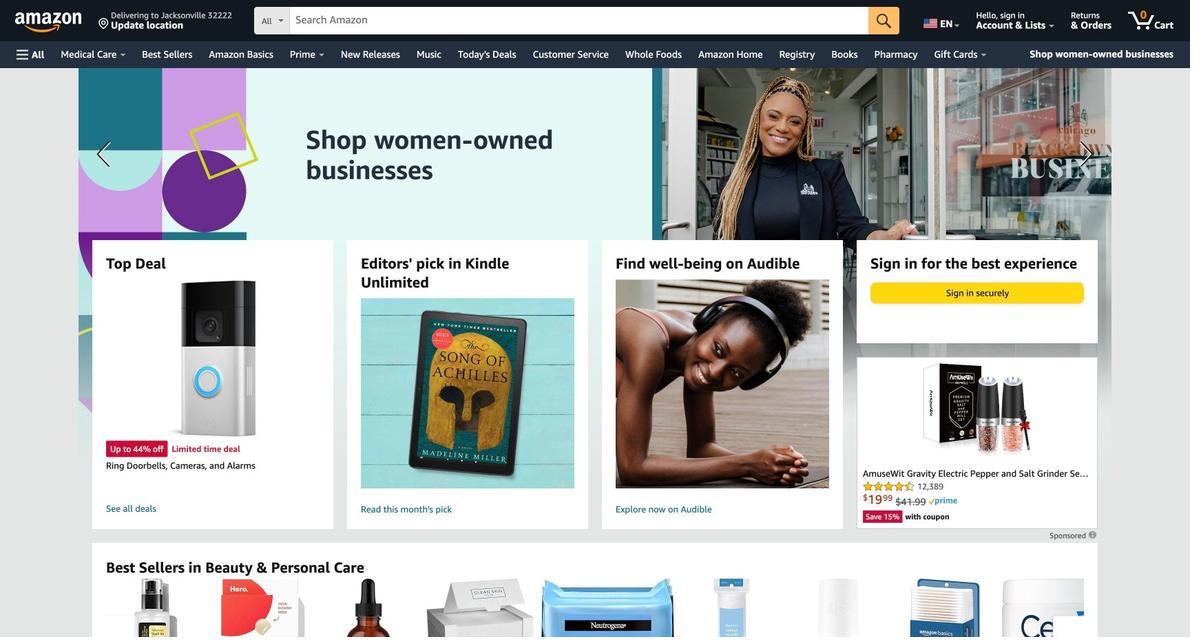 Task type: locate. For each thing, give the bounding box(es) containing it.
None submit
[[869, 7, 900, 34]]

main content
[[0, 68, 1190, 638]]

ring doorbells, cameras, and alarms image
[[167, 280, 259, 438]]

amazon basics cotton swabs, 500 count image
[[910, 579, 981, 638]]

cerave moisturizing cream | body and face moisturizer for dry skin | body cream with hyaluronic acid and ceramides |... image
[[1002, 579, 1120, 638]]

neutrogena cleansing fragrance free makeup remover face wipes, cleansing facial towelettes for waterproof makeup,... image
[[541, 579, 675, 638]]

list
[[106, 579, 1190, 638]]

none search field inside navigation navigation
[[254, 7, 900, 36]]

Search Amazon text field
[[290, 8, 869, 34]]

sol de janeiro hair & body fragrance mist 90ml/3.0 fl oz. image
[[818, 579, 859, 638]]

a woman with headphones listens to audible. image
[[592, 280, 853, 489]]

editors' pick for march in kindle unlimited: the song of achilles by madeline miller image
[[349, 299, 586, 489]]

amazon image
[[15, 12, 82, 33]]

None search field
[[254, 7, 900, 36]]



Task type: describe. For each thing, give the bounding box(es) containing it.
none submit inside navigation navigation
[[869, 7, 900, 34]]

clean skin club clean towels xl, 100% usda biobased face towel, disposable face towelette, makeup remover dry wipes,... image
[[426, 579, 534, 638]]

hero cosmetics mighty patch™ original patch - hydrocolloid acne pimple patch for covering zits and blemishes, spot... image
[[220, 579, 305, 638]]

cosrx snail mucin 96% power repairing essence 3.38 fl.oz 100ml, hydrating serum for face with snail secretion filtrate... image
[[134, 579, 178, 638]]

shop women-owned businesses image
[[79, 68, 1112, 482]]

amazon basics hypoallergenic 100% cotton rounds, 100 count image
[[714, 579, 750, 638]]

mielle organics rosemary mint scalp & hair strengthening oil for all hair types, 2 ounce image
[[338, 579, 401, 638]]

navigation navigation
[[0, 0, 1190, 68]]



Task type: vqa. For each thing, say whether or not it's contained in the screenshot.
Hero Cosmetics Mighty Patch™ Original Patch - Hydrocolloid Acne Pimple Patch for Covering Zits and Blemishes, Spot... image
yes



